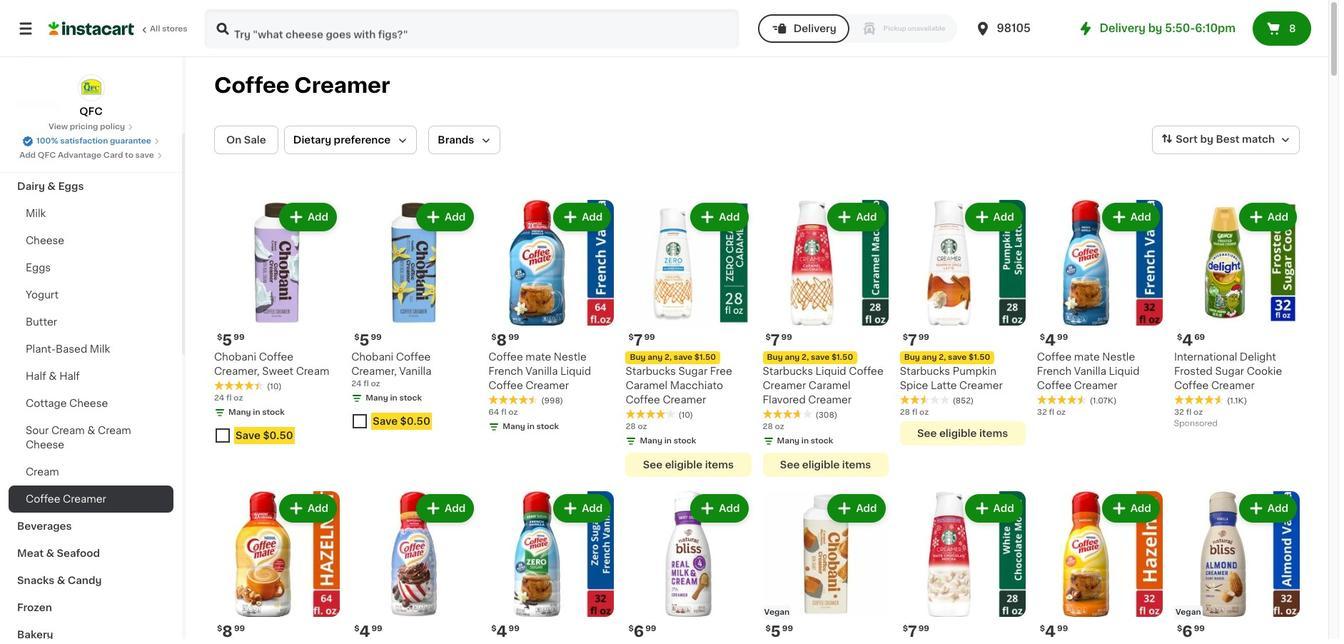 Task type: vqa. For each thing, say whether or not it's contained in the screenshot.
order.
no



Task type: describe. For each thing, give the bounding box(es) containing it.
99 inside the $ 4 99
[[1057, 334, 1068, 341]]

pumpkin
[[953, 366, 997, 376]]

in for coffee mate nestle french vanilla liquid coffee creamer
[[527, 423, 535, 431]]

$ 5 99 for chobani coffee creamer, vanilla
[[354, 333, 382, 348]]

based
[[56, 344, 87, 354]]

5 for chobani coffee creamer, vanilla
[[359, 333, 369, 348]]

snacks
[[17, 576, 54, 586]]

seafood
[[57, 548, 100, 558]]

instacart logo image
[[49, 20, 134, 37]]

stock down chobani coffee creamer, vanilla 24 fl oz
[[399, 394, 422, 402]]

thanksgiving
[[17, 127, 86, 137]]

save right to
[[135, 151, 154, 159]]

many in stock for chobani coffee creamer, sweet cream
[[228, 409, 285, 416]]

creamer, for vanilla
[[351, 366, 397, 376]]

cream down the cottage cheese at the left bottom
[[51, 426, 85, 436]]

produce
[[17, 154, 61, 164]]

eligible for creamer
[[940, 429, 977, 439]]

creamer inside the starbucks pumpkin spice latte creamer
[[960, 381, 1003, 391]]

see eligible items button for creamer
[[900, 421, 1026, 446]]

frozen link
[[9, 594, 174, 621]]

32 for international delight frosted sugar cookie coffee creamer
[[1174, 409, 1185, 416]]

coffee mate nestle french vanilla liquid coffee creamer for 4
[[1037, 352, 1140, 391]]

any for liquid
[[785, 354, 800, 361]]

stock for starbucks sugar free caramel macchiato coffee creamer
[[674, 437, 696, 445]]

creamer inside the product group
[[526, 381, 569, 391]]

save $0.50 button for chobani coffee creamer, vanilla
[[351, 410, 477, 436]]

2, for sugar
[[665, 354, 672, 361]]

Search field
[[206, 10, 738, 47]]

1 vegan from the left
[[764, 609, 790, 616]]

cottage cheese link
[[9, 390, 174, 417]]

32 for coffee mate nestle french vanilla liquid coffee creamer
[[1037, 409, 1047, 416]]

meat & seafood link
[[9, 540, 174, 567]]

many down chobani coffee creamer, vanilla 24 fl oz
[[366, 394, 388, 402]]

creamer up beverages link on the left bottom of page
[[63, 494, 106, 504]]

0 vertical spatial cheese
[[26, 236, 64, 246]]

64 fl oz
[[489, 409, 518, 416]]

in for starbucks liquid coffee creamer caramel flavored creamer
[[802, 437, 809, 445]]

32 fl oz for international delight frosted sugar cookie coffee creamer
[[1174, 409, 1203, 416]]

items for starbucks sugar free caramel macchiato coffee creamer
[[705, 460, 734, 470]]

international delight frosted sugar cookie coffee creamer
[[1174, 352, 1283, 391]]

starbucks liquid coffee creamer caramel flavored creamer
[[763, 366, 884, 405]]

buy any 2, save $1.50 for sugar
[[630, 354, 716, 361]]

dietary preference button
[[284, 126, 417, 154]]

milk link
[[9, 200, 174, 227]]

snacks & candy
[[17, 576, 102, 586]]

sweet
[[262, 366, 294, 376]]

(1.1k)
[[1227, 397, 1247, 405]]

cottage
[[26, 398, 67, 408]]

dairy
[[17, 181, 45, 191]]

(998)
[[541, 397, 563, 405]]

$ 4 69
[[1177, 333, 1205, 348]]

starbucks sugar free caramel macchiato coffee creamer
[[626, 366, 732, 405]]

liquid for 4
[[1109, 366, 1140, 376]]

starbucks pumpkin spice latte creamer
[[900, 366, 1003, 391]]

advantage
[[58, 151, 102, 159]]

coffee inside chobani coffee creamer, vanilla 24 fl oz
[[396, 352, 431, 362]]

view pricing policy
[[48, 123, 125, 131]]

on sale button
[[214, 126, 278, 154]]

macchiato
[[670, 381, 723, 391]]

buy for starbucks pumpkin spice latte creamer
[[904, 354, 920, 361]]

stock for coffee mate nestle french vanilla liquid coffee creamer
[[537, 423, 559, 431]]

guarantee
[[110, 137, 151, 145]]

eggs link
[[9, 254, 174, 281]]

dairy & eggs
[[17, 181, 84, 191]]

recipes link
[[9, 91, 174, 119]]

best
[[1216, 134, 1240, 144]]

creamer inside starbucks sugar free caramel macchiato coffee creamer
[[663, 395, 706, 405]]

liquid for 8
[[560, 366, 591, 376]]

see eligible items button for caramel
[[763, 453, 889, 477]]

4 for coffee
[[1045, 333, 1056, 348]]

candy
[[68, 576, 102, 586]]

28 oz for starbucks sugar free caramel macchiato coffee creamer
[[626, 423, 647, 431]]

2 half from the left
[[59, 371, 80, 381]]

see for starbucks pumpkin spice latte creamer
[[918, 429, 937, 439]]

creamer up flavored
[[763, 381, 806, 391]]

see eligible items for macchiato
[[643, 460, 734, 470]]

$ 5 99 for chobani coffee creamer, sweet cream
[[217, 333, 245, 348]]

frozen
[[17, 603, 52, 613]]

eligible for macchiato
[[665, 460, 703, 470]]

on sale
[[226, 135, 266, 145]]

plant-
[[26, 344, 56, 354]]

7 for starbucks liquid coffee creamer caramel flavored creamer
[[771, 333, 780, 348]]

beverages
[[17, 521, 72, 531]]

1 vertical spatial qfc
[[38, 151, 56, 159]]

chobani for chobani coffee creamer, sweet cream
[[214, 352, 256, 362]]

brands
[[438, 135, 474, 145]]

100%
[[36, 137, 58, 145]]

sugar inside international delight frosted sugar cookie coffee creamer
[[1216, 366, 1245, 376]]

fl for $ 4 69
[[1186, 409, 1192, 416]]

(852)
[[953, 397, 974, 405]]

international
[[1174, 352, 1238, 362]]

sponsored badge image
[[1174, 420, 1218, 428]]

mate for 4
[[1074, 352, 1100, 362]]

by for delivery
[[1149, 23, 1163, 34]]

nestle for 8
[[554, 352, 587, 362]]

1 horizontal spatial coffee creamer
[[214, 75, 390, 96]]

satisfaction
[[60, 137, 108, 145]]

32 fl oz for coffee mate nestle french vanilla liquid coffee creamer
[[1037, 409, 1066, 416]]

yogurt link
[[9, 281, 174, 308]]

cream down cottage cheese link
[[98, 426, 131, 436]]

sour cream & cream cheese
[[26, 426, 131, 450]]

(10) for 5
[[267, 383, 282, 391]]

many for starbucks liquid coffee creamer caramel flavored creamer
[[777, 437, 800, 445]]

5 for chobani coffee creamer, sweet cream
[[222, 333, 232, 348]]

creamer up (308)
[[808, 395, 852, 405]]

buy for starbucks sugar free caramel macchiato coffee creamer
[[630, 354, 646, 361]]

6:10pm
[[1195, 23, 1236, 34]]

100% satisfaction guarantee button
[[22, 133, 160, 147]]

delivery by 5:50-6:10pm link
[[1077, 20, 1236, 37]]

1 vertical spatial eggs
[[26, 263, 51, 273]]

meat & seafood
[[17, 548, 100, 558]]

& for candy
[[57, 576, 65, 586]]

flavored
[[763, 395, 806, 405]]

add qfc advantage card to save
[[19, 151, 154, 159]]

nestle for 4
[[1103, 352, 1135, 362]]

creamer, for sweet
[[214, 366, 260, 376]]

sugar inside starbucks sugar free caramel macchiato coffee creamer
[[679, 366, 708, 376]]

pricing
[[70, 123, 98, 131]]

snacks & candy link
[[9, 567, 174, 594]]

0 vertical spatial qfc
[[79, 106, 103, 116]]

meat
[[17, 548, 44, 558]]

on
[[226, 135, 242, 145]]

$ 8 99
[[491, 333, 519, 348]]

save $0.50 button for chobani coffee creamer, sweet cream
[[214, 424, 340, 450]]

1 half from the left
[[26, 371, 46, 381]]

$1.50 for sugar
[[695, 354, 716, 361]]

cheese inside 'sour cream & cream cheese'
[[26, 440, 64, 450]]

preference
[[334, 135, 391, 145]]

lists
[[40, 49, 65, 59]]

in for chobani coffee creamer, sweet cream
[[253, 409, 260, 416]]

starbucks for creamer
[[763, 366, 813, 376]]

100% satisfaction guarantee
[[36, 137, 151, 145]]

many in stock for starbucks sugar free caramel macchiato coffee creamer
[[640, 437, 696, 445]]

view
[[48, 123, 68, 131]]

butter link
[[9, 308, 174, 336]]

28 fl oz
[[900, 409, 929, 416]]

28 for starbucks sugar free caramel macchiato coffee creamer
[[626, 423, 636, 431]]

half & half
[[26, 371, 80, 381]]

starbucks for latte
[[900, 366, 950, 376]]

0 vertical spatial eggs
[[58, 181, 84, 191]]

all stores link
[[49, 9, 189, 49]]

see eligible items for caramel
[[780, 460, 871, 470]]

98105 button
[[974, 9, 1060, 49]]

all
[[150, 25, 160, 33]]

fl for $ 4 99
[[1049, 409, 1055, 416]]

delivery for delivery
[[794, 24, 837, 34]]

28 for starbucks pumpkin spice latte creamer
[[900, 409, 910, 416]]

view pricing policy link
[[48, 121, 134, 133]]

spice
[[900, 381, 929, 391]]

dairy & eggs link
[[9, 173, 174, 200]]

0 horizontal spatial milk
[[26, 208, 46, 218]]

cottage cheese
[[26, 398, 108, 408]]

butter
[[26, 317, 57, 327]]

$ 7 99 for starbucks pumpkin spice latte creamer
[[903, 333, 930, 348]]

7 for starbucks sugar free caramel macchiato coffee creamer
[[634, 333, 643, 348]]

2, for pumpkin
[[939, 354, 946, 361]]

eligible for caramel
[[802, 460, 840, 470]]

sour cream & cream cheese link
[[9, 417, 174, 458]]

$0.50 for chobani coffee creamer, vanilla
[[400, 416, 430, 426]]

stores
[[162, 25, 188, 33]]

liquid inside starbucks liquid coffee creamer caramel flavored creamer
[[816, 366, 847, 376]]

$ 4 99
[[1040, 333, 1068, 348]]

buy for starbucks liquid coffee creamer caramel flavored creamer
[[767, 354, 783, 361]]

policy
[[100, 123, 125, 131]]

many for coffee mate nestle french vanilla liquid coffee creamer
[[503, 423, 525, 431]]

match
[[1242, 134, 1275, 144]]

french for 4
[[1037, 366, 1072, 376]]

brands button
[[429, 126, 501, 154]]

delight
[[1240, 352, 1277, 362]]

98105
[[997, 23, 1031, 34]]

sort by
[[1176, 134, 1214, 144]]

7 for starbucks pumpkin spice latte creamer
[[908, 333, 917, 348]]

half & half link
[[9, 363, 174, 390]]

save for starbucks liquid coffee creamer caramel flavored creamer
[[811, 354, 830, 361]]

cookie
[[1247, 366, 1283, 376]]

cream inside chobani coffee creamer, sweet cream
[[296, 366, 329, 376]]

creamer up dietary preference
[[294, 75, 390, 96]]

$1.50 for liquid
[[832, 354, 853, 361]]

vanilla for 8
[[526, 366, 558, 376]]

dietary
[[293, 135, 331, 145]]



Task type: locate. For each thing, give the bounding box(es) containing it.
1 any from the left
[[648, 354, 663, 361]]

see eligible items for creamer
[[918, 429, 1008, 439]]

french for 8
[[489, 366, 523, 376]]

$ 7 99 for starbucks liquid coffee creamer caramel flavored creamer
[[766, 333, 792, 348]]

starbucks inside starbucks liquid coffee creamer caramel flavored creamer
[[763, 366, 813, 376]]

buy up flavored
[[767, 354, 783, 361]]

24
[[351, 380, 362, 388], [214, 394, 224, 402]]

2 2, from the left
[[802, 354, 809, 361]]

1 vertical spatial cheese
[[69, 398, 108, 408]]

save
[[373, 416, 398, 426], [236, 431, 261, 441]]

3 2, from the left
[[939, 354, 946, 361]]

save $0.50 button down chobani coffee creamer, vanilla 24 fl oz
[[351, 410, 477, 436]]

64
[[489, 409, 499, 416]]

save $0.50 for chobani coffee creamer, vanilla
[[373, 416, 430, 426]]

half down plant-
[[26, 371, 46, 381]]

★★★★★
[[214, 381, 264, 391], [214, 381, 264, 391], [489, 395, 539, 405], [489, 395, 539, 405], [900, 395, 950, 405], [1037, 395, 1087, 405], [1037, 395, 1087, 405], [1174, 395, 1224, 405], [1174, 395, 1224, 405], [626, 409, 676, 419], [626, 409, 676, 419], [763, 409, 813, 419], [763, 409, 813, 419]]

3 liquid from the left
[[1109, 366, 1140, 376]]

0 horizontal spatial half
[[26, 371, 46, 381]]

see for starbucks liquid coffee creamer caramel flavored creamer
[[780, 460, 800, 470]]

stock down sweet
[[262, 409, 285, 416]]

2 horizontal spatial buy
[[904, 354, 920, 361]]

many in stock down starbucks sugar free caramel macchiato coffee creamer
[[640, 437, 696, 445]]

creamer,
[[214, 366, 260, 376], [351, 366, 397, 376]]

28
[[900, 409, 910, 416], [626, 423, 636, 431], [763, 423, 773, 431]]

0 horizontal spatial caramel
[[626, 381, 668, 391]]

0 horizontal spatial vanilla
[[399, 366, 432, 376]]

sugar up macchiato
[[679, 366, 708, 376]]

1 horizontal spatial $ 5 99
[[354, 333, 382, 348]]

& inside 'sour cream & cream cheese'
[[87, 426, 95, 436]]

1 chobani from the left
[[214, 352, 256, 362]]

$1.50 up pumpkin
[[969, 354, 991, 361]]

in for starbucks sugar free caramel macchiato coffee creamer
[[665, 437, 672, 445]]

thanksgiving link
[[9, 119, 174, 146]]

0 horizontal spatial 4
[[1045, 333, 1056, 348]]

1 horizontal spatial 2,
[[802, 354, 809, 361]]

1 horizontal spatial 24
[[351, 380, 362, 388]]

1 horizontal spatial eggs
[[58, 181, 84, 191]]

0 horizontal spatial $0.50
[[263, 431, 293, 441]]

2 vanilla from the left
[[526, 366, 558, 376]]

1 vertical spatial by
[[1201, 134, 1214, 144]]

28 oz
[[626, 423, 647, 431], [763, 423, 785, 431]]

by
[[1149, 23, 1163, 34], [1201, 134, 1214, 144]]

save $0.50
[[373, 416, 430, 426], [236, 431, 293, 441]]

many in stock down (308)
[[777, 437, 834, 445]]

many in stock down chobani coffee creamer, vanilla 24 fl oz
[[366, 394, 422, 402]]

1 horizontal spatial $1.50
[[832, 354, 853, 361]]

1 4 from the left
[[1045, 333, 1056, 348]]

2 horizontal spatial starbucks
[[900, 366, 950, 376]]

by inside field
[[1201, 134, 1214, 144]]

add button inside the product group
[[555, 204, 610, 230]]

2 buy from the left
[[767, 354, 783, 361]]

all stores
[[150, 25, 188, 33]]

caramel left macchiato
[[626, 381, 668, 391]]

1 creamer, from the left
[[214, 366, 260, 376]]

many
[[366, 394, 388, 402], [228, 409, 251, 416], [503, 423, 525, 431], [640, 437, 663, 445], [777, 437, 800, 445]]

$1.50 up starbucks liquid coffee creamer caramel flavored creamer
[[832, 354, 853, 361]]

0 horizontal spatial (10)
[[267, 383, 282, 391]]

1 horizontal spatial $ 7 99
[[766, 333, 792, 348]]

buy up starbucks sugar free caramel macchiato coffee creamer
[[630, 354, 646, 361]]

5 up chobani coffee creamer, sweet cream on the bottom left of page
[[222, 333, 232, 348]]

32 fl oz
[[1037, 409, 1066, 416], [1174, 409, 1203, 416]]

8 button
[[1253, 11, 1312, 46]]

$
[[217, 334, 222, 341], [354, 334, 359, 341], [491, 334, 497, 341], [629, 334, 634, 341], [766, 334, 771, 341], [903, 334, 908, 341], [1040, 334, 1045, 341], [1177, 334, 1183, 341], [217, 625, 222, 633], [354, 625, 359, 633], [491, 625, 497, 633], [629, 625, 634, 633], [766, 625, 771, 633], [903, 625, 908, 633], [1040, 625, 1045, 633], [1177, 625, 1183, 633]]

many in stock down "64 fl oz"
[[503, 423, 559, 431]]

any up starbucks liquid coffee creamer caramel flavored creamer
[[785, 354, 800, 361]]

0 horizontal spatial creamer,
[[214, 366, 260, 376]]

3 $1.50 from the left
[[969, 354, 991, 361]]

& for seafood
[[46, 548, 54, 558]]

1 $1.50 from the left
[[695, 354, 716, 361]]

best match
[[1216, 134, 1275, 144]]

many inside the product group
[[503, 423, 525, 431]]

nestle up (1.07k)
[[1103, 352, 1135, 362]]

mate
[[526, 352, 551, 362], [1074, 352, 1100, 362]]

0 vertical spatial 24
[[351, 380, 362, 388]]

fl for $ 8 99
[[501, 409, 507, 416]]

liquid up the "(998)"
[[560, 366, 591, 376]]

28 oz down flavored
[[763, 423, 785, 431]]

eggs down advantage
[[58, 181, 84, 191]]

stock for chobani coffee creamer, sweet cream
[[262, 409, 285, 416]]

save $0.50 button
[[351, 410, 477, 436], [214, 424, 340, 450]]

1 horizontal spatial 8
[[1290, 24, 1296, 34]]

plant-based milk link
[[9, 336, 174, 363]]

by for sort
[[1201, 134, 1214, 144]]

1 $ 7 99 from the left
[[629, 333, 655, 348]]

0 horizontal spatial see eligible items button
[[626, 453, 752, 477]]

coffee creamer up dietary in the left of the page
[[214, 75, 390, 96]]

0 horizontal spatial nestle
[[554, 352, 587, 362]]

2 horizontal spatial 7
[[908, 333, 917, 348]]

french
[[489, 366, 523, 376], [1037, 366, 1072, 376]]

buy any 2, save $1.50 for pumpkin
[[904, 354, 991, 361]]

& left candy
[[57, 576, 65, 586]]

0 horizontal spatial see eligible items
[[643, 460, 734, 470]]

creamer inside international delight frosted sugar cookie coffee creamer
[[1212, 381, 1255, 391]]

2, up the starbucks pumpkin spice latte creamer
[[939, 354, 946, 361]]

many in stock for starbucks liquid coffee creamer caramel flavored creamer
[[777, 437, 834, 445]]

any for sugar
[[648, 354, 663, 361]]

1 32 fl oz from the left
[[1037, 409, 1066, 416]]

(308)
[[816, 411, 838, 419]]

coffee creamer link
[[9, 486, 174, 513]]

stock
[[399, 394, 422, 402], [262, 409, 285, 416], [537, 423, 559, 431], [674, 437, 696, 445], [811, 437, 834, 445]]

fl for $ 5 99
[[226, 394, 232, 402]]

2 vertical spatial cheese
[[26, 440, 64, 450]]

1 horizontal spatial 5
[[359, 333, 369, 348]]

oz inside chobani coffee creamer, vanilla 24 fl oz
[[371, 380, 380, 388]]

1 french from the left
[[489, 366, 523, 376]]

creamer, inside chobani coffee creamer, sweet cream
[[214, 366, 260, 376]]

cream link
[[9, 458, 174, 486]]

1 sugar from the left
[[679, 366, 708, 376]]

1 horizontal spatial milk
[[90, 344, 110, 354]]

1 buy any 2, save $1.50 from the left
[[630, 354, 716, 361]]

(10) for buy any 2, save $1.50
[[679, 411, 693, 419]]

coffee mate nestle french vanilla liquid coffee creamer for 8
[[489, 352, 591, 391]]

vanilla inside chobani coffee creamer, vanilla 24 fl oz
[[399, 366, 432, 376]]

2 horizontal spatial vanilla
[[1074, 366, 1107, 376]]

items for starbucks liquid coffee creamer caramel flavored creamer
[[842, 460, 871, 470]]

0 horizontal spatial coffee mate nestle french vanilla liquid coffee creamer
[[489, 352, 591, 391]]

0 horizontal spatial 28 oz
[[626, 423, 647, 431]]

coffee mate nestle french vanilla liquid coffee creamer up the "(998)"
[[489, 352, 591, 391]]

add inside button
[[582, 212, 603, 222]]

vanilla inside the product group
[[526, 366, 558, 376]]

2 5 from the left
[[359, 333, 369, 348]]

1 vertical spatial coffee creamer
[[26, 494, 106, 504]]

0 vertical spatial milk
[[26, 208, 46, 218]]

milk right based
[[90, 344, 110, 354]]

creamer up the "(998)"
[[526, 381, 569, 391]]

2 7 from the left
[[771, 333, 780, 348]]

2 vegan from the left
[[1176, 609, 1201, 616]]

1 horizontal spatial eligible
[[802, 460, 840, 470]]

eligible
[[940, 429, 977, 439], [665, 460, 703, 470], [802, 460, 840, 470]]

creamer, inside chobani coffee creamer, vanilla 24 fl oz
[[351, 366, 397, 376]]

0 horizontal spatial eggs
[[26, 263, 51, 273]]

0 horizontal spatial save
[[236, 431, 261, 441]]

2 starbucks from the left
[[763, 366, 813, 376]]

2 28 oz from the left
[[763, 423, 785, 431]]

2 caramel from the left
[[809, 381, 851, 391]]

0 vertical spatial save
[[373, 416, 398, 426]]

5 up chobani coffee creamer, vanilla 24 fl oz
[[359, 333, 369, 348]]

28 oz for starbucks liquid coffee creamer caramel flavored creamer
[[763, 423, 785, 431]]

2,
[[665, 354, 672, 361], [802, 354, 809, 361], [939, 354, 946, 361]]

2 nestle from the left
[[1103, 352, 1135, 362]]

starbucks up spice
[[900, 366, 950, 376]]

0 horizontal spatial sugar
[[679, 366, 708, 376]]

coffee inside international delight frosted sugar cookie coffee creamer
[[1174, 381, 1209, 391]]

chobani for chobani coffee creamer, vanilla 24 fl oz
[[351, 352, 394, 362]]

1 horizontal spatial french
[[1037, 366, 1072, 376]]

plant-based milk
[[26, 344, 110, 354]]

sugar down the international
[[1216, 366, 1245, 376]]

cream right sweet
[[296, 366, 329, 376]]

$ inside $ 4 69
[[1177, 334, 1183, 341]]

2 horizontal spatial see eligible items button
[[900, 421, 1026, 446]]

1 horizontal spatial liquid
[[816, 366, 847, 376]]

2 $ 7 99 from the left
[[766, 333, 792, 348]]

2 32 fl oz from the left
[[1174, 409, 1203, 416]]

1 nestle from the left
[[554, 352, 587, 362]]

$1.50
[[695, 354, 716, 361], [832, 354, 853, 361], [969, 354, 991, 361]]

0 horizontal spatial save $0.50
[[236, 431, 293, 441]]

liquid inside the product group
[[560, 366, 591, 376]]

mate up (1.07k)
[[1074, 352, 1100, 362]]

2 horizontal spatial $ 7 99
[[903, 333, 930, 348]]

None search field
[[204, 9, 739, 49]]

0 horizontal spatial 2,
[[665, 354, 672, 361]]

$ 5 99 up chobani coffee creamer, sweet cream on the bottom left of page
[[217, 333, 245, 348]]

oz
[[371, 380, 380, 388], [234, 394, 243, 402], [509, 409, 518, 416], [920, 409, 929, 416], [1057, 409, 1066, 416], [1194, 409, 1203, 416], [638, 423, 647, 431], [775, 423, 785, 431]]

save $0.50 button down 24 fl oz
[[214, 424, 340, 450]]

save for starbucks sugar free caramel macchiato coffee creamer
[[674, 354, 693, 361]]

1 horizontal spatial coffee mate nestle french vanilla liquid coffee creamer
[[1037, 352, 1140, 391]]

stock inside the product group
[[537, 423, 559, 431]]

5:50-
[[1165, 23, 1195, 34]]

see for starbucks sugar free caramel macchiato coffee creamer
[[643, 460, 663, 470]]

nestle up the "(998)"
[[554, 352, 587, 362]]

3 7 from the left
[[908, 333, 917, 348]]

nestle
[[554, 352, 587, 362], [1103, 352, 1135, 362]]

$ inside the $ 4 99
[[1040, 334, 1045, 341]]

1 horizontal spatial creamer,
[[351, 366, 397, 376]]

$ 7 99 up starbucks sugar free caramel macchiato coffee creamer
[[629, 333, 655, 348]]

& up cottage
[[49, 371, 57, 381]]

1 horizontal spatial qfc
[[79, 106, 103, 116]]

1 vertical spatial milk
[[90, 344, 110, 354]]

qfc up view pricing policy link
[[79, 106, 103, 116]]

beverages link
[[9, 513, 174, 540]]

1 horizontal spatial see
[[780, 460, 800, 470]]

save $0.50 down chobani coffee creamer, vanilla 24 fl oz
[[373, 416, 430, 426]]

1 mate from the left
[[526, 352, 551, 362]]

1 horizontal spatial 28
[[763, 423, 773, 431]]

fl inside the product group
[[501, 409, 507, 416]]

milk down dairy
[[26, 208, 46, 218]]

1 horizontal spatial buy any 2, save $1.50
[[767, 354, 853, 361]]

any for pumpkin
[[922, 354, 937, 361]]

0 horizontal spatial 7
[[634, 333, 643, 348]]

0 horizontal spatial 32
[[1037, 409, 1047, 416]]

& down cottage cheese link
[[87, 426, 95, 436]]

2 horizontal spatial 28
[[900, 409, 910, 416]]

3 $ 7 99 from the left
[[903, 333, 930, 348]]

coffee inside starbucks liquid coffee creamer caramel flavored creamer
[[849, 366, 884, 376]]

starbucks inside the starbucks pumpkin spice latte creamer
[[900, 366, 950, 376]]

& for eggs
[[47, 181, 56, 191]]

buy any 2, save $1.50 for liquid
[[767, 354, 853, 361]]

produce link
[[9, 146, 174, 173]]

0 horizontal spatial french
[[489, 366, 523, 376]]

3 any from the left
[[922, 354, 937, 361]]

0 horizontal spatial starbucks
[[626, 366, 676, 376]]

& right meat
[[46, 548, 54, 558]]

7 up flavored
[[771, 333, 780, 348]]

dietary preference
[[293, 135, 391, 145]]

chobani inside chobani coffee creamer, vanilla 24 fl oz
[[351, 352, 394, 362]]

coffee inside chobani coffee creamer, sweet cream
[[259, 352, 294, 362]]

2 buy any 2, save $1.50 from the left
[[767, 354, 853, 361]]

2, up starbucks liquid coffee creamer caramel flavored creamer
[[802, 354, 809, 361]]

mate for 8
[[526, 352, 551, 362]]

3 vanilla from the left
[[1074, 366, 1107, 376]]

28 down flavored
[[763, 423, 773, 431]]

Best match Sort by field
[[1153, 126, 1300, 154]]

qfc logo image
[[77, 74, 105, 101]]

2 horizontal spatial buy any 2, save $1.50
[[904, 354, 991, 361]]

0 vertical spatial coffee creamer
[[214, 75, 390, 96]]

vanilla for 4
[[1074, 366, 1107, 376]]

nestle inside the product group
[[554, 352, 587, 362]]

1 caramel from the left
[[626, 381, 668, 391]]

8 inside button
[[1290, 24, 1296, 34]]

sale
[[244, 135, 266, 145]]

2 any from the left
[[785, 354, 800, 361]]

0 horizontal spatial save $0.50 button
[[214, 424, 340, 450]]

starbucks inside starbucks sugar free caramel macchiato coffee creamer
[[626, 366, 676, 376]]

1 vertical spatial $0.50
[[263, 431, 293, 441]]

save for starbucks pumpkin spice latte creamer
[[948, 354, 967, 361]]

0 horizontal spatial by
[[1149, 23, 1163, 34]]

0 horizontal spatial any
[[648, 354, 663, 361]]

sort
[[1176, 134, 1198, 144]]

cheese down sour
[[26, 440, 64, 450]]

delivery for delivery by 5:50-6:10pm
[[1100, 23, 1146, 34]]

creamer down macchiato
[[663, 395, 706, 405]]

stock for starbucks liquid coffee creamer caramel flavored creamer
[[811, 437, 834, 445]]

by left 5:50-
[[1149, 23, 1163, 34]]

qfc
[[79, 106, 103, 116], [38, 151, 56, 159]]

0 horizontal spatial vegan
[[764, 609, 790, 616]]

1 28 oz from the left
[[626, 423, 647, 431]]

sugar
[[679, 366, 708, 376], [1216, 366, 1245, 376]]

28 oz down starbucks sugar free caramel macchiato coffee creamer
[[626, 423, 647, 431]]

0 horizontal spatial 24
[[214, 394, 224, 402]]

delivery inside button
[[794, 24, 837, 34]]

cream down sour
[[26, 467, 59, 477]]

chobani coffee creamer, sweet cream
[[214, 352, 329, 376]]

liquid up (1.07k)
[[1109, 366, 1140, 376]]

many in stock for coffee mate nestle french vanilla liquid coffee creamer
[[503, 423, 559, 431]]

0 vertical spatial 8
[[1290, 24, 1296, 34]]

1 buy from the left
[[630, 354, 646, 361]]

many for starbucks sugar free caramel macchiato coffee creamer
[[640, 437, 663, 445]]

$ 7 99
[[629, 333, 655, 348], [766, 333, 792, 348], [903, 333, 930, 348]]

any
[[648, 354, 663, 361], [785, 354, 800, 361], [922, 354, 937, 361]]

coffee inside starbucks sugar free caramel macchiato coffee creamer
[[626, 395, 660, 405]]

save for chobani coffee creamer, vanilla
[[373, 416, 398, 426]]

8 inside the product group
[[497, 333, 507, 348]]

save down chobani coffee creamer, vanilla 24 fl oz
[[373, 416, 398, 426]]

7 up spice
[[908, 333, 917, 348]]

vanilla
[[399, 366, 432, 376], [526, 366, 558, 376], [1074, 366, 1107, 376]]

coffee
[[214, 75, 290, 96], [259, 352, 294, 362], [396, 352, 431, 362], [489, 352, 523, 362], [1037, 352, 1072, 362], [849, 366, 884, 376], [489, 381, 523, 391], [1037, 381, 1072, 391], [1174, 381, 1209, 391], [626, 395, 660, 405], [26, 494, 60, 504]]

oz inside the product group
[[509, 409, 518, 416]]

creamer up (1.1k)
[[1212, 381, 1255, 391]]

$0.50 down sweet
[[263, 431, 293, 441]]

1 horizontal spatial items
[[842, 460, 871, 470]]

1 5 from the left
[[222, 333, 232, 348]]

items for starbucks pumpkin spice latte creamer
[[980, 429, 1008, 439]]

$ 7 99 for starbucks sugar free caramel macchiato coffee creamer
[[629, 333, 655, 348]]

0 horizontal spatial liquid
[[560, 366, 591, 376]]

0 horizontal spatial 8
[[497, 333, 507, 348]]

liquid up (308)
[[816, 366, 847, 376]]

many down "64 fl oz"
[[503, 423, 525, 431]]

add qfc advantage card to save link
[[19, 150, 163, 161]]

starbucks up flavored
[[763, 366, 813, 376]]

$1.50 for pumpkin
[[969, 354, 991, 361]]

cheese down 'milk' link at top
[[26, 236, 64, 246]]

1 horizontal spatial by
[[1201, 134, 1214, 144]]

free
[[710, 366, 732, 376]]

3 buy from the left
[[904, 354, 920, 361]]

see eligible items button
[[900, 421, 1026, 446], [626, 453, 752, 477], [763, 453, 889, 477]]

delivery button
[[758, 14, 850, 43]]

28 down spice
[[900, 409, 910, 416]]

buy up spice
[[904, 354, 920, 361]]

2 $ 5 99 from the left
[[354, 333, 382, 348]]

0 horizontal spatial chobani
[[214, 352, 256, 362]]

28 down starbucks sugar free caramel macchiato coffee creamer
[[626, 423, 636, 431]]

1 7 from the left
[[634, 333, 643, 348]]

starbucks for caramel
[[626, 366, 676, 376]]

2 chobani from the left
[[351, 352, 394, 362]]

1 starbucks from the left
[[626, 366, 676, 376]]

0 horizontal spatial see
[[643, 460, 663, 470]]

buy any 2, save $1.50 up the starbucks pumpkin spice latte creamer
[[904, 354, 991, 361]]

7 up starbucks sugar free caramel macchiato coffee creamer
[[634, 333, 643, 348]]

2 creamer, from the left
[[351, 366, 397, 376]]

2, for liquid
[[802, 354, 809, 361]]

caramel inside starbucks liquid coffee creamer caramel flavored creamer
[[809, 381, 851, 391]]

2 horizontal spatial liquid
[[1109, 366, 1140, 376]]

milk
[[26, 208, 46, 218], [90, 344, 110, 354]]

1 horizontal spatial half
[[59, 371, 80, 381]]

many down starbucks sugar free caramel macchiato coffee creamer
[[640, 437, 663, 445]]

save for chobani coffee creamer, sweet cream
[[236, 431, 261, 441]]

fl inside chobani coffee creamer, vanilla 24 fl oz
[[364, 380, 369, 388]]

creamer down pumpkin
[[960, 381, 1003, 391]]

many for chobani coffee creamer, sweet cream
[[228, 409, 251, 416]]

4 for international
[[1183, 333, 1193, 348]]

caramel inside starbucks sugar free caramel macchiato coffee creamer
[[626, 381, 668, 391]]

save $0.50 for chobani coffee creamer, sweet cream
[[236, 431, 293, 441]]

1 $ 5 99 from the left
[[217, 333, 245, 348]]

french inside the product group
[[489, 366, 523, 376]]

stock down (308)
[[811, 437, 834, 445]]

buy any 2, save $1.50 up starbucks sugar free caramel macchiato coffee creamer
[[630, 354, 716, 361]]

product group containing 8
[[489, 200, 614, 436]]

2 sugar from the left
[[1216, 366, 1245, 376]]

1 horizontal spatial sugar
[[1216, 366, 1245, 376]]

99 inside $ 8 99
[[508, 334, 519, 341]]

chobani inside chobani coffee creamer, sweet cream
[[214, 352, 256, 362]]

mate inside the product group
[[526, 352, 551, 362]]

1 vanilla from the left
[[399, 366, 432, 376]]

0 vertical spatial save $0.50
[[373, 416, 430, 426]]

0 horizontal spatial qfc
[[38, 151, 56, 159]]

1 horizontal spatial 32
[[1174, 409, 1185, 416]]

stock down the "(998)"
[[537, 423, 559, 431]]

any up starbucks sugar free caramel macchiato coffee creamer
[[648, 354, 663, 361]]

buy any 2, save $1.50
[[630, 354, 716, 361], [767, 354, 853, 361], [904, 354, 991, 361]]

product group
[[214, 200, 340, 450], [351, 200, 477, 436], [489, 200, 614, 436], [626, 200, 752, 477], [763, 200, 889, 477], [900, 200, 1026, 446], [1037, 200, 1163, 419], [1174, 200, 1300, 431], [214, 491, 340, 639], [351, 491, 477, 639], [489, 491, 614, 639], [626, 491, 752, 639], [763, 491, 889, 639], [900, 491, 1026, 639], [1037, 491, 1163, 639], [1174, 491, 1300, 639]]

2 horizontal spatial see
[[918, 429, 937, 439]]

in
[[390, 394, 398, 402], [253, 409, 260, 416], [527, 423, 535, 431], [665, 437, 672, 445], [802, 437, 809, 445]]

$0.50 down chobani coffee creamer, vanilla 24 fl oz
[[400, 416, 430, 426]]

save up starbucks sugar free caramel macchiato coffee creamer
[[674, 354, 693, 361]]

see eligible items button for macchiato
[[626, 453, 752, 477]]

1 horizontal spatial save
[[373, 416, 398, 426]]

0 horizontal spatial $ 5 99
[[217, 333, 245, 348]]

24 inside chobani coffee creamer, vanilla 24 fl oz
[[351, 380, 362, 388]]

(10) down starbucks sugar free caramel macchiato coffee creamer
[[679, 411, 693, 419]]

save up the starbucks pumpkin spice latte creamer
[[948, 354, 967, 361]]

& for half
[[49, 371, 57, 381]]

1 horizontal spatial $0.50
[[400, 416, 430, 426]]

2 4 from the left
[[1183, 333, 1193, 348]]

1 horizontal spatial nestle
[[1103, 352, 1135, 362]]

2 mate from the left
[[1074, 352, 1100, 362]]

cheese down the half & half link
[[69, 398, 108, 408]]

lists link
[[9, 40, 174, 69]]

see eligible items
[[918, 429, 1008, 439], [643, 460, 734, 470], [780, 460, 871, 470]]

creamer up (1.07k)
[[1074, 381, 1118, 391]]

save up starbucks liquid coffee creamer caramel flavored creamer
[[811, 354, 830, 361]]

1 horizontal spatial see eligible items
[[780, 460, 871, 470]]

1 liquid from the left
[[560, 366, 591, 376]]

2 horizontal spatial items
[[980, 429, 1008, 439]]

1 horizontal spatial see eligible items button
[[763, 453, 889, 477]]

2 horizontal spatial 2,
[[939, 354, 946, 361]]

latte
[[931, 381, 957, 391]]

$0.50 for chobani coffee creamer, sweet cream
[[263, 431, 293, 441]]

28 for starbucks liquid coffee creamer caramel flavored creamer
[[763, 423, 773, 431]]

mate up the "(998)"
[[526, 352, 551, 362]]

2 horizontal spatial $1.50
[[969, 354, 991, 361]]

eggs up yogurt
[[26, 263, 51, 273]]

0 vertical spatial by
[[1149, 23, 1163, 34]]

0 horizontal spatial items
[[705, 460, 734, 470]]

$ inside $ 8 99
[[491, 334, 497, 341]]

caramel up (308)
[[809, 381, 851, 391]]

many down 24 fl oz
[[228, 409, 251, 416]]

1 horizontal spatial delivery
[[1100, 23, 1146, 34]]

coffee mate nestle french vanilla liquid coffee creamer up (1.07k)
[[1037, 352, 1140, 391]]

qfc down "100%"
[[38, 151, 56, 159]]

$ 7 99 up spice
[[903, 333, 930, 348]]

starbucks up macchiato
[[626, 366, 676, 376]]

1 horizontal spatial save $0.50
[[373, 416, 430, 426]]

1 32 from the left
[[1037, 409, 1047, 416]]

recipes
[[17, 100, 59, 110]]

starbucks
[[626, 366, 676, 376], [763, 366, 813, 376], [900, 366, 950, 376]]

0 horizontal spatial buy
[[630, 354, 646, 361]]

3 buy any 2, save $1.50 from the left
[[904, 354, 991, 361]]

any up the starbucks pumpkin spice latte creamer
[[922, 354, 937, 361]]

0 horizontal spatial 5
[[222, 333, 232, 348]]

frosted
[[1174, 366, 1213, 376]]

many down flavored
[[777, 437, 800, 445]]

delivery by 5:50-6:10pm
[[1100, 23, 1236, 34]]

2 french from the left
[[1037, 366, 1072, 376]]

save down 24 fl oz
[[236, 431, 261, 441]]

3 starbucks from the left
[[900, 366, 950, 376]]

buy
[[630, 354, 646, 361], [767, 354, 783, 361], [904, 354, 920, 361]]

$ 7 99 up flavored
[[766, 333, 792, 348]]

cheese link
[[9, 227, 174, 254]]

2 liquid from the left
[[816, 366, 847, 376]]

1 coffee mate nestle french vanilla liquid coffee creamer from the left
[[489, 352, 591, 391]]

2, up starbucks sugar free caramel macchiato coffee creamer
[[665, 354, 672, 361]]

24 fl oz
[[214, 394, 243, 402]]

2 $1.50 from the left
[[832, 354, 853, 361]]

2 32 from the left
[[1174, 409, 1185, 416]]

0 horizontal spatial buy any 2, save $1.50
[[630, 354, 716, 361]]

& right dairy
[[47, 181, 56, 191]]

2 coffee mate nestle french vanilla liquid coffee creamer from the left
[[1037, 352, 1140, 391]]

1 vertical spatial 8
[[497, 333, 507, 348]]

99
[[234, 334, 245, 341], [371, 334, 382, 341], [508, 334, 519, 341], [644, 334, 655, 341], [782, 334, 792, 341], [919, 334, 930, 341], [1057, 334, 1068, 341], [234, 625, 245, 633], [372, 625, 382, 633], [509, 625, 520, 633], [646, 625, 657, 633], [782, 625, 793, 633], [919, 625, 930, 633], [1057, 625, 1068, 633], [1194, 625, 1205, 633]]

1 vertical spatial save $0.50
[[236, 431, 293, 441]]

by right the sort
[[1201, 134, 1214, 144]]

0 horizontal spatial coffee creamer
[[26, 494, 106, 504]]

(1.07k)
[[1090, 397, 1117, 405]]

1 2, from the left
[[665, 354, 672, 361]]

save $0.50 down 24 fl oz
[[236, 431, 293, 441]]

1 horizontal spatial starbucks
[[763, 366, 813, 376]]

2 horizontal spatial eligible
[[940, 429, 977, 439]]

service type group
[[758, 14, 957, 43]]

1 horizontal spatial (10)
[[679, 411, 693, 419]]

$ 5 99 up chobani coffee creamer, vanilla 24 fl oz
[[354, 333, 382, 348]]



